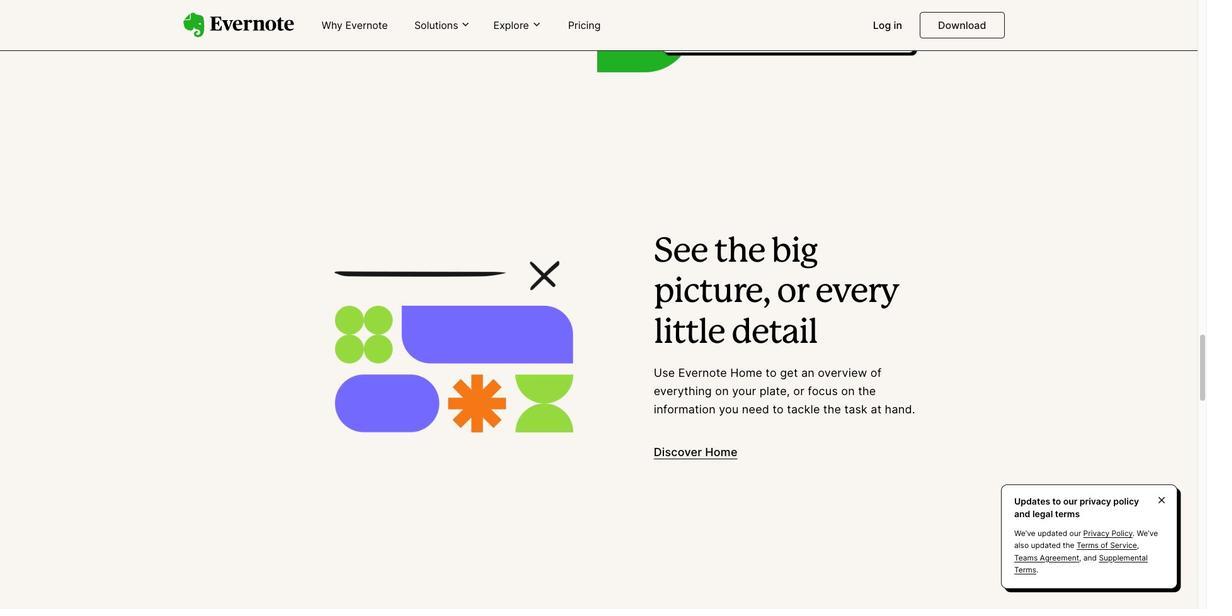 Task type: vqa. For each thing, say whether or not it's contained in the screenshot.
leftmost :
no



Task type: locate. For each thing, give the bounding box(es) containing it.
the inside see the big picture, or every little detail
[[714, 237, 765, 268]]

our inside updates to our privacy policy and legal terms
[[1063, 496, 1077, 507]]

tasks screen image
[[567, 0, 921, 90]]

discover
[[276, 12, 325, 25], [654, 446, 702, 459]]

terms
[[1055, 509, 1080, 520]]

on
[[715, 385, 729, 398], [841, 385, 855, 398]]

log in
[[873, 19, 902, 31]]

.
[[1133, 529, 1135, 539], [1036, 566, 1038, 575]]

0 vertical spatial ,
[[1137, 541, 1139, 551]]

evernote
[[345, 19, 388, 31], [678, 367, 727, 380]]

. down teams agreement "link"
[[1036, 566, 1038, 575]]

1 vertical spatial .
[[1036, 566, 1038, 575]]

terms inside supplemental terms
[[1014, 566, 1036, 575]]

0 vertical spatial or
[[777, 277, 809, 309]]

discover tasks
[[276, 12, 360, 25]]

. for .
[[1036, 566, 1038, 575]]

the down we've updated our privacy policy
[[1063, 541, 1074, 551]]

1 horizontal spatial and
[[1083, 553, 1097, 563]]

terms down teams
[[1014, 566, 1036, 575]]

terms down 'privacy' at the right of page
[[1077, 541, 1099, 551]]

home down you
[[705, 446, 737, 459]]

use evernote home to get an overview of everything on your plate, or focus on the information you need to tackle the task at hand.
[[654, 367, 915, 416]]

0 vertical spatial and
[[1014, 509, 1030, 520]]

our for privacy
[[1063, 496, 1077, 507]]

terms
[[1077, 541, 1099, 551], [1014, 566, 1036, 575]]

need
[[742, 403, 769, 416]]

the up picture,
[[714, 237, 765, 268]]

0 vertical spatial to
[[766, 367, 777, 380]]

evernote inside use evernote home to get an overview of everything on your plate, or focus on the information you need to tackle the task at hand.
[[678, 367, 727, 380]]

hand.
[[885, 403, 915, 416]]

1 vertical spatial terms
[[1014, 566, 1036, 575]]

we've up also
[[1014, 529, 1035, 539]]

0 vertical spatial our
[[1063, 496, 1077, 507]]

0 vertical spatial terms
[[1077, 541, 1099, 551]]

0 vertical spatial .
[[1133, 529, 1135, 539]]

on down "overview"
[[841, 385, 855, 398]]

log in link
[[865, 14, 910, 38]]

evernote for use
[[678, 367, 727, 380]]

of
[[870, 367, 882, 380], [1101, 541, 1108, 551]]

updated down legal
[[1038, 529, 1067, 539]]

personalization-home illustration image
[[276, 191, 631, 504]]

1 horizontal spatial ,
[[1137, 541, 1139, 551]]

download link
[[920, 12, 1004, 38]]

our up terms of service , teams agreement , and
[[1069, 529, 1081, 539]]

discover left tasks
[[276, 12, 325, 25]]

1 horizontal spatial of
[[1101, 541, 1108, 551]]

plate,
[[760, 385, 790, 398]]

1 vertical spatial of
[[1101, 541, 1108, 551]]

0 horizontal spatial we've
[[1014, 529, 1035, 539]]

. up service
[[1133, 529, 1135, 539]]

everything
[[654, 385, 712, 398]]

0 horizontal spatial of
[[870, 367, 882, 380]]

to up terms on the bottom
[[1052, 496, 1061, 507]]

legal
[[1032, 509, 1053, 520]]

our for privacy
[[1069, 529, 1081, 539]]

or down 'big'
[[777, 277, 809, 309]]

home inside use evernote home to get an overview of everything on your plate, or focus on the information you need to tackle the task at hand.
[[730, 367, 762, 380]]

discover down information at the bottom right
[[654, 446, 702, 459]]

1 horizontal spatial we've
[[1137, 529, 1158, 539]]

and down updates
[[1014, 509, 1030, 520]]

the
[[714, 237, 765, 268], [858, 385, 876, 398], [823, 403, 841, 416], [1063, 541, 1074, 551]]

1 horizontal spatial .
[[1133, 529, 1135, 539]]

1 vertical spatial to
[[773, 403, 784, 416]]

0 horizontal spatial terms
[[1014, 566, 1036, 575]]

to
[[766, 367, 777, 380], [773, 403, 784, 416], [1052, 496, 1061, 507]]

0 vertical spatial of
[[870, 367, 882, 380]]

to inside updates to our privacy policy and legal terms
[[1052, 496, 1061, 507]]

get
[[780, 367, 798, 380]]

. we've also updated the
[[1014, 529, 1158, 551]]

our
[[1063, 496, 1077, 507], [1069, 529, 1081, 539]]

of down the privacy policy link at the right of page
[[1101, 541, 1108, 551]]

we've inside '. we've also updated the'
[[1137, 529, 1158, 539]]

pricing
[[568, 19, 601, 31]]

terms of service , teams agreement , and
[[1014, 541, 1139, 563]]

tasks
[[328, 12, 360, 25]]

0 vertical spatial discover
[[276, 12, 325, 25]]

pricing link
[[560, 14, 608, 38]]

see the big picture, or every little detail
[[654, 237, 899, 350]]

0 horizontal spatial .
[[1036, 566, 1038, 575]]

or
[[777, 277, 809, 309], [793, 385, 805, 398]]

updates to our privacy policy and legal terms
[[1014, 496, 1139, 520]]

of inside use evernote home to get an overview of everything on your plate, or focus on the information you need to tackle the task at hand.
[[870, 367, 882, 380]]

we've
[[1014, 529, 1035, 539], [1137, 529, 1158, 539]]

why evernote link
[[314, 14, 395, 38]]

focus
[[808, 385, 838, 398]]

terms inside terms of service , teams agreement , and
[[1077, 541, 1099, 551]]

solutions
[[414, 19, 458, 31]]

in
[[894, 19, 902, 31]]

0 horizontal spatial and
[[1014, 509, 1030, 520]]

home
[[730, 367, 762, 380], [705, 446, 737, 459]]

supplemental terms link
[[1014, 553, 1148, 575]]

1 vertical spatial and
[[1083, 553, 1097, 563]]

2 we've from the left
[[1137, 529, 1158, 539]]

on up you
[[715, 385, 729, 398]]

overview
[[818, 367, 867, 380]]

and
[[1014, 509, 1030, 520], [1083, 553, 1097, 563]]

download
[[938, 19, 986, 31]]

updated
[[1038, 529, 1067, 539], [1031, 541, 1061, 551]]

, up supplemental on the right bottom
[[1137, 541, 1139, 551]]

1 vertical spatial evernote
[[678, 367, 727, 380]]

2 vertical spatial to
[[1052, 496, 1061, 507]]

0 vertical spatial home
[[730, 367, 762, 380]]

0 vertical spatial updated
[[1038, 529, 1067, 539]]

or up the tackle
[[793, 385, 805, 398]]

at
[[871, 403, 882, 416]]

evernote right why
[[345, 19, 388, 31]]

why
[[322, 19, 343, 31]]

solutions button
[[410, 18, 475, 32]]

we've right policy
[[1137, 529, 1158, 539]]

of right "overview"
[[870, 367, 882, 380]]

our up terms on the bottom
[[1063, 496, 1077, 507]]

1 horizontal spatial evernote
[[678, 367, 727, 380]]

home up your on the bottom right of page
[[730, 367, 762, 380]]

, down '. we've also updated the'
[[1079, 553, 1081, 563]]

1 on from the left
[[715, 385, 729, 398]]

1 vertical spatial home
[[705, 446, 737, 459]]

1 vertical spatial ,
[[1079, 553, 1081, 563]]

0 vertical spatial evernote
[[345, 19, 388, 31]]

home inside discover home link
[[705, 446, 737, 459]]

1 vertical spatial updated
[[1031, 541, 1061, 551]]

updates
[[1014, 496, 1050, 507]]

,
[[1137, 541, 1139, 551], [1079, 553, 1081, 563]]

and down '. we've also updated the'
[[1083, 553, 1097, 563]]

0 horizontal spatial evernote
[[345, 19, 388, 31]]

1 horizontal spatial discover
[[654, 446, 702, 459]]

0 horizontal spatial on
[[715, 385, 729, 398]]

1 vertical spatial or
[[793, 385, 805, 398]]

updated up teams agreement "link"
[[1031, 541, 1061, 551]]

1 horizontal spatial on
[[841, 385, 855, 398]]

discover inside 'link'
[[276, 12, 325, 25]]

1 vertical spatial our
[[1069, 529, 1081, 539]]

to down plate,
[[773, 403, 784, 416]]

to left get in the bottom right of the page
[[766, 367, 777, 380]]

. inside '. we've also updated the'
[[1133, 529, 1135, 539]]

tackle
[[787, 403, 820, 416]]

evernote up everything
[[678, 367, 727, 380]]

updated inside '. we've also updated the'
[[1031, 541, 1061, 551]]

explore button
[[490, 18, 545, 32]]

1 vertical spatial discover
[[654, 446, 702, 459]]

0 horizontal spatial ,
[[1079, 553, 1081, 563]]

discover home link
[[654, 444, 737, 462]]

and inside updates to our privacy policy and legal terms
[[1014, 509, 1030, 520]]

1 horizontal spatial terms
[[1077, 541, 1099, 551]]

0 horizontal spatial discover
[[276, 12, 325, 25]]



Task type: describe. For each thing, give the bounding box(es) containing it.
explore
[[493, 19, 529, 31]]

terms of service link
[[1077, 541, 1137, 551]]

information
[[654, 403, 716, 416]]

we've updated our privacy policy
[[1014, 529, 1133, 539]]

discover for discover home
[[654, 446, 702, 459]]

privacy
[[1080, 496, 1111, 507]]

log
[[873, 19, 891, 31]]

also
[[1014, 541, 1029, 551]]

supplemental terms
[[1014, 553, 1148, 575]]

agreement
[[1040, 553, 1079, 563]]

discover home
[[654, 446, 737, 459]]

every
[[815, 277, 899, 309]]

the down focus
[[823, 403, 841, 416]]

. for . we've also updated the
[[1133, 529, 1135, 539]]

an
[[801, 367, 815, 380]]

privacy
[[1083, 529, 1109, 539]]

or inside see the big picture, or every little detail
[[777, 277, 809, 309]]

evernote logo image
[[183, 13, 294, 38]]

policy
[[1112, 529, 1133, 539]]

big
[[771, 237, 818, 268]]

2 on from the left
[[841, 385, 855, 398]]

discover tasks link
[[276, 10, 360, 28]]

1 we've from the left
[[1014, 529, 1035, 539]]

why evernote
[[322, 19, 388, 31]]

task
[[844, 403, 868, 416]]

teams
[[1014, 553, 1038, 563]]

evernote for why
[[345, 19, 388, 31]]

use
[[654, 367, 675, 380]]

or inside use evernote home to get an overview of everything on your plate, or focus on the information you need to tackle the task at hand.
[[793, 385, 805, 398]]

little
[[654, 318, 725, 350]]

policy
[[1113, 496, 1139, 507]]

of inside terms of service , teams agreement , and
[[1101, 541, 1108, 551]]

picture,
[[654, 277, 770, 309]]

the up the at
[[858, 385, 876, 398]]

you
[[719, 403, 739, 416]]

teams agreement link
[[1014, 553, 1079, 563]]

and inside terms of service , teams agreement , and
[[1083, 553, 1097, 563]]

privacy policy link
[[1083, 529, 1133, 539]]

the inside '. we've also updated the'
[[1063, 541, 1074, 551]]

detail
[[731, 318, 817, 350]]

your
[[732, 385, 756, 398]]

supplemental
[[1099, 553, 1148, 563]]

see
[[654, 237, 708, 268]]

discover for discover tasks
[[276, 12, 325, 25]]

service
[[1110, 541, 1137, 551]]



